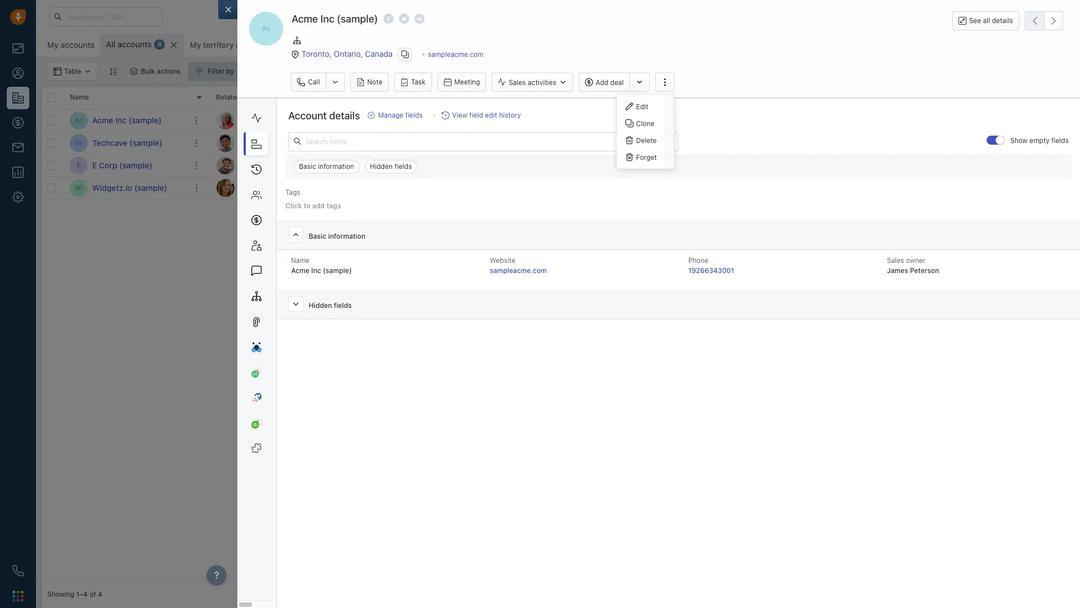Task type: locate. For each thing, give the bounding box(es) containing it.
1 vertical spatial hidden
[[309, 301, 332, 309]]

basic information up the name acme inc (sample)
[[309, 232, 366, 240]]

name acme inc (sample)
[[291, 256, 352, 275]]

0 horizontal spatial sampleacme.com link
[[301, 116, 356, 124]]

2 j image from the top
[[217, 179, 235, 197]]

0 horizontal spatial e
[[77, 161, 81, 169]]

1 vertical spatial basic
[[309, 232, 327, 240]]

0 horizontal spatial 4
[[98, 590, 102, 599]]

e down te
[[77, 161, 81, 169]]

acme inside the name acme inc (sample)
[[291, 266, 310, 275]]

fields down the name acme inc (sample)
[[334, 301, 352, 309]]

0 horizontal spatial details
[[329, 110, 360, 122]]

facebook circled image
[[384, 13, 394, 25]]

accounts for my
[[61, 40, 95, 50]]

linkedin circled image
[[415, 13, 425, 25]]

1 vertical spatial acme inc (sample)
[[92, 115, 162, 125]]

owner
[[489, 93, 510, 102], [907, 256, 926, 264]]

(sample)
[[337, 13, 378, 25], [129, 115, 162, 125], [129, 138, 162, 147], [119, 160, 152, 170], [134, 183, 167, 192], [323, 266, 352, 275]]

1 vertical spatial peterson
[[911, 266, 940, 275]]

dialog
[[219, 0, 1081, 608]]

details up sampletechcave.com
[[329, 110, 360, 122]]

4 right of
[[98, 590, 102, 599]]

0 horizontal spatial name
[[70, 93, 89, 102]]

hidden
[[370, 162, 393, 171], [309, 301, 332, 309]]

edit
[[485, 111, 498, 120]]

phone
[[723, 93, 744, 102], [689, 256, 709, 264]]

sales owner
[[470, 93, 510, 102]]

1 vertical spatial name
[[291, 256, 310, 264]]

name for name
[[70, 93, 89, 102]]

1 vertical spatial ac
[[75, 116, 83, 124]]

call link
[[291, 73, 326, 92]]

j image
[[217, 156, 235, 174], [217, 179, 235, 197]]

row group
[[42, 109, 211, 199], [211, 109, 888, 199]]

1 vertical spatial hidden fields
[[309, 301, 352, 309]]

1 vertical spatial tags
[[327, 201, 341, 210]]

1 vertical spatial sales
[[470, 93, 487, 102]]

e left corp
[[92, 160, 97, 170]]

1 vertical spatial container_wx8msf4aqz5i3rn1 image
[[472, 116, 480, 124]]

press space to select this row. row containing $ 0
[[211, 154, 888, 177]]

sales for sales owner
[[470, 93, 487, 102]]

freshworks switcher image
[[12, 590, 24, 602]]

phone inside phone 19266343001
[[689, 256, 709, 264]]

1 vertical spatial james
[[888, 266, 909, 275]]

1 horizontal spatial hidden fields
[[370, 162, 412, 171]]

toronto,
[[302, 49, 332, 58]]

techcave (sample)
[[92, 138, 162, 147]]

0 horizontal spatial peterson
[[506, 116, 534, 124]]

2 vertical spatial inc
[[311, 266, 321, 275]]

edit
[[637, 102, 649, 111]]

basic up widgetz.io
[[299, 162, 316, 171]]

0 vertical spatial sales
[[509, 78, 526, 87]]

container_wx8msf4aqz5i3rn1 image
[[130, 68, 138, 75], [472, 116, 480, 124]]

$ 3,200
[[385, 137, 418, 148]]

hidden down $ 3,200
[[370, 162, 393, 171]]

container_wx8msf4aqz5i3rn1 image left "edit"
[[472, 116, 480, 124]]

1 vertical spatial acme
[[92, 115, 113, 125]]

+ for $ 100
[[638, 116, 643, 124]]

website for website sampleacme.com
[[490, 256, 516, 264]]

1 horizontal spatial details
[[993, 16, 1014, 25]]

widgetz.io link
[[301, 183, 333, 192]]

2 row group from the left
[[211, 109, 888, 199]]

$ left 3,200 at the top left of the page
[[385, 137, 391, 148]]

sampleacme.com inside press space to select this row. 'row'
[[301, 116, 356, 124]]

sampletechcave.com
[[301, 138, 368, 147]]

1 horizontal spatial my
[[190, 40, 201, 50]]

tags
[[286, 188, 301, 196], [327, 201, 341, 210]]

te
[[75, 138, 83, 147]]

0 vertical spatial container_wx8msf4aqz5i3rn1 image
[[130, 68, 138, 75]]

press space to select this row. row containing $ 3,200
[[211, 132, 888, 154]]

0 horizontal spatial hidden fields
[[309, 301, 352, 309]]

0 vertical spatial james
[[483, 116, 504, 124]]

1 vertical spatial sampleacme.com
[[301, 116, 356, 124]]

phone element
[[7, 560, 29, 582]]

0 horizontal spatial container_wx8msf4aqz5i3rn1 image
[[130, 68, 138, 75]]

name row
[[42, 87, 211, 109]]

$ for $ 100
[[385, 115, 391, 125]]

0 vertical spatial j image
[[217, 156, 235, 174]]

hidden fields down $ 3,200
[[370, 162, 412, 171]]

0 horizontal spatial website
[[301, 93, 327, 102]]

0 vertical spatial phone
[[723, 93, 744, 102]]

deal
[[611, 78, 624, 87]]

100
[[393, 115, 409, 125]]

my for my accounts
[[47, 40, 59, 50]]

accounts right territory
[[236, 40, 270, 50]]

sampleacme.com link
[[428, 50, 484, 58], [301, 116, 356, 124], [490, 266, 547, 275]]

2 vertical spatial acme
[[291, 266, 310, 275]]

1 vertical spatial website
[[490, 256, 516, 264]]

grid containing $ 100
[[42, 86, 888, 581]]

fields down deals
[[406, 111, 423, 120]]

acme inc (sample)
[[292, 13, 378, 25], [92, 115, 162, 125]]

task
[[411, 78, 426, 86]]

2 my from the left
[[190, 40, 201, 50]]

1 $ from the top
[[385, 115, 391, 125]]

1 horizontal spatial acme inc (sample)
[[292, 13, 378, 25]]

1 vertical spatial information
[[328, 232, 366, 240]]

click inside tags click to add tags
[[286, 201, 302, 210]]

0 horizontal spatial tags
[[286, 188, 301, 196]]

1 vertical spatial $
[[385, 137, 391, 148]]

1 vertical spatial inc
[[115, 115, 127, 125]]

deals
[[405, 93, 422, 102]]

0 horizontal spatial phone
[[689, 256, 709, 264]]

show empty fields
[[1011, 137, 1070, 145]]

e for e corp (sample)
[[92, 160, 97, 170]]

website for website
[[301, 93, 327, 102]]

$ for $ 0
[[385, 160, 391, 170]]

1 j image from the top
[[217, 156, 235, 174]]

acme inc (sample) inside press space to select this row. 'row'
[[92, 115, 162, 125]]

my for my territory accounts
[[190, 40, 201, 50]]

inc
[[321, 13, 335, 25], [115, 115, 127, 125], [311, 266, 321, 275]]

(sample) inside e corp (sample) link
[[119, 160, 152, 170]]

view field edit history
[[453, 111, 521, 120]]

phone for phone 19266343001
[[689, 256, 709, 264]]

1 vertical spatial phone
[[689, 256, 709, 264]]

1 horizontal spatial 4
[[157, 40, 162, 49]]

hidden fields down the name acme inc (sample)
[[309, 301, 352, 309]]

press space to select this row. row containing acme inc (sample)
[[42, 109, 211, 132]]

0 vertical spatial acme inc (sample)
[[292, 13, 378, 25]]

view
[[453, 111, 468, 120]]

acme inc (sample) link
[[92, 115, 162, 126]]

sales activities button
[[492, 73, 579, 92], [492, 73, 574, 92]]

0 vertical spatial acme
[[292, 13, 318, 25]]

james peterson
[[483, 116, 534, 124]]

information down sampletechcave.com
[[318, 162, 354, 171]]

1 horizontal spatial hidden
[[370, 162, 393, 171]]

ac inside press space to select this row. 'row'
[[75, 116, 83, 124]]

hidden fields
[[370, 162, 412, 171], [309, 301, 352, 309]]

meeting
[[455, 78, 480, 86]]

(sample) inside widgetz.io (sample) link
[[134, 183, 167, 192]]

1 vertical spatial j image
[[217, 179, 235, 197]]

details right all
[[993, 16, 1014, 25]]

sampletechcave.com link
[[301, 138, 368, 147]]

0 vertical spatial website
[[301, 93, 327, 102]]

0 vertical spatial ac
[[262, 24, 271, 33]]

3 $ from the top
[[385, 160, 391, 170]]

my territory accounts button
[[184, 34, 274, 56], [190, 40, 270, 50]]

ac up te
[[75, 116, 83, 124]]

0 vertical spatial hidden fields
[[370, 162, 412, 171]]

0 horizontal spatial acme inc (sample)
[[92, 115, 162, 125]]

1 vertical spatial 4
[[98, 590, 102, 599]]

website inside grid
[[301, 93, 327, 102]]

name inside row
[[70, 93, 89, 102]]

1 horizontal spatial ac
[[262, 24, 271, 33]]

bulk actions
[[141, 67, 181, 75]]

2 vertical spatial $
[[385, 160, 391, 170]]

note
[[367, 78, 383, 86]]

Search your CRM... text field
[[50, 7, 162, 26]]

cell
[[717, 109, 802, 131], [802, 109, 888, 131], [802, 132, 888, 154], [464, 154, 548, 176], [802, 154, 888, 176], [802, 177, 888, 199]]

account details
[[288, 110, 360, 122]]

1 horizontal spatial sampleacme.com
[[428, 50, 484, 58]]

19266343001
[[689, 266, 735, 275]]

0 horizontal spatial sampleacme.com
[[301, 116, 356, 124]]

add deal
[[596, 78, 624, 87]]

1 horizontal spatial james
[[888, 266, 909, 275]]

$ left 0
[[385, 160, 391, 170]]

0 vertical spatial sampleacme.com link
[[428, 50, 484, 58]]

0 horizontal spatial sales
[[470, 93, 487, 102]]

james inside press space to select this row. 'row'
[[483, 116, 504, 124]]

0 vertical spatial tags
[[286, 188, 301, 196]]

see all details
[[970, 16, 1014, 25]]

website inside website sampleacme.com
[[490, 256, 516, 264]]

acme inc (sample) down name row
[[92, 115, 162, 125]]

ac up my territory accounts
[[262, 24, 271, 33]]

1 horizontal spatial accounts
[[118, 39, 152, 49]]

basic information up widgetz.io
[[299, 162, 354, 171]]

1 row group from the left
[[42, 109, 211, 199]]

information
[[318, 162, 354, 171], [328, 232, 366, 240]]

related
[[216, 93, 241, 102]]

techcave
[[92, 138, 127, 147]]

(sample) inside techcave (sample) link
[[129, 138, 162, 147]]

0 horizontal spatial james
[[483, 116, 504, 124]]

2 horizontal spatial sampleacme.com
[[490, 266, 547, 275]]

hidden down the name acme inc (sample)
[[309, 301, 332, 309]]

press space to select this row. row containing widgetz.io
[[211, 177, 888, 199]]

owner inside sales owner james peterson
[[907, 256, 926, 264]]

dialog containing acme inc (sample)
[[219, 0, 1081, 608]]

0 vertical spatial details
[[993, 16, 1014, 25]]

1 horizontal spatial name
[[291, 256, 310, 264]]

0 vertical spatial $
[[385, 115, 391, 125]]

1 horizontal spatial sales
[[509, 78, 526, 87]]

j image for press space to select this row. 'row' containing widgetz.io
[[217, 179, 235, 197]]

0 horizontal spatial hidden
[[309, 301, 332, 309]]

1 my from the left
[[47, 40, 59, 50]]

1 vertical spatial owner
[[907, 256, 926, 264]]

my
[[47, 40, 59, 50], [190, 40, 201, 50]]

0 vertical spatial owner
[[489, 93, 510, 102]]

basic up the name acme inc (sample)
[[309, 232, 327, 240]]

0 vertical spatial 4
[[157, 40, 162, 49]]

0 horizontal spatial my
[[47, 40, 59, 50]]

peterson inside press space to select this row. 'row'
[[506, 116, 534, 124]]

2 vertical spatial sales
[[888, 256, 905, 264]]

0 horizontal spatial accounts
[[61, 40, 95, 50]]

0 vertical spatial peterson
[[506, 116, 534, 124]]

2 $ from the top
[[385, 137, 391, 148]]

2 horizontal spatial accounts
[[236, 40, 270, 50]]

1 horizontal spatial e
[[92, 160, 97, 170]]

3 more... button
[[277, 37, 328, 53]]

add
[[670, 116, 682, 124], [670, 138, 682, 147], [755, 160, 767, 168], [333, 161, 345, 169], [670, 161, 682, 169], [313, 201, 325, 210]]

0 vertical spatial name
[[70, 93, 89, 102]]

name
[[70, 93, 89, 102], [291, 256, 310, 264]]

e for e
[[77, 161, 81, 169]]

basic
[[299, 162, 316, 171], [309, 232, 327, 240]]

inc inside the name acme inc (sample)
[[311, 266, 321, 275]]

toronto, ontario, canada link
[[302, 49, 393, 58]]

1 horizontal spatial tags
[[327, 201, 341, 210]]

name inside the name acme inc (sample)
[[291, 256, 310, 264]]

container_wx8msf4aqz5i3rn1 image left the bulk
[[130, 68, 138, 75]]

1 horizontal spatial phone
[[723, 93, 744, 102]]

details
[[993, 16, 1014, 25], [329, 110, 360, 122]]

1 horizontal spatial peterson
[[911, 266, 940, 275]]

sampleacme.com
[[428, 50, 484, 58], [301, 116, 356, 124], [490, 266, 547, 275]]

fields
[[406, 111, 423, 120], [1052, 137, 1070, 145], [395, 162, 412, 171], [334, 301, 352, 309]]

meeting button
[[438, 73, 487, 92]]

owner for sales owner
[[489, 93, 510, 102]]

information up the name acme inc (sample)
[[328, 232, 366, 240]]

4 up bulk actions
[[157, 40, 162, 49]]

2 horizontal spatial sampleacme.com link
[[490, 266, 547, 275]]

accounts left the all
[[61, 40, 95, 50]]

accounts right the all
[[118, 39, 152, 49]]

website
[[301, 93, 327, 102], [490, 256, 516, 264]]

acme inc (sample) up ⌘
[[292, 13, 378, 25]]

$ left 100
[[385, 115, 391, 125]]

manage fields
[[378, 111, 423, 120]]

0 horizontal spatial ac
[[75, 116, 83, 124]]

open deals amount
[[385, 93, 449, 102]]

grid
[[42, 86, 888, 581]]

press space to select this row. row
[[42, 109, 211, 132], [211, 109, 888, 132], [42, 132, 211, 154], [211, 132, 888, 154], [42, 154, 211, 177], [211, 154, 888, 177], [42, 177, 211, 199], [211, 177, 888, 199]]

ontario,
[[334, 49, 363, 58]]

showing 1–4 of 4
[[47, 590, 102, 599]]

my accounts button
[[42, 34, 100, 56], [47, 40, 95, 50]]

2 vertical spatial sampleacme.com link
[[490, 266, 547, 275]]

l image
[[217, 111, 235, 129]]

1 horizontal spatial website
[[490, 256, 516, 264]]

contacts
[[243, 93, 272, 102]]

peterson
[[506, 116, 534, 124], [911, 266, 940, 275]]

4 inside all accounts 4
[[157, 40, 162, 49]]

acme inside press space to select this row. 'row'
[[92, 115, 113, 125]]

2 horizontal spatial sales
[[888, 256, 905, 264]]

1 vertical spatial basic information
[[309, 232, 366, 240]]

0 horizontal spatial owner
[[489, 93, 510, 102]]

1 horizontal spatial owner
[[907, 256, 926, 264]]

cell for press space to select this row. 'row' containing $ 100
[[802, 109, 888, 131]]

accounts for all
[[118, 39, 152, 49]]

3,200
[[393, 137, 418, 148]]



Task type: vqa. For each thing, say whether or not it's contained in the screenshot.
the trial
no



Task type: describe. For each thing, give the bounding box(es) containing it.
row group containing $ 100
[[211, 109, 888, 199]]

⌘
[[334, 41, 340, 49]]

⌘ o
[[334, 41, 347, 49]]

filter
[[208, 67, 224, 75]]

view field edit history link
[[442, 111, 521, 121]]

website sampleacme.com
[[490, 256, 547, 275]]

$ 100
[[385, 115, 409, 125]]

open
[[385, 93, 403, 102]]

+ click to add for 0
[[638, 161, 682, 169]]

widgetz.io
[[92, 183, 132, 192]]

manage fields link
[[368, 111, 423, 121]]

field
[[470, 111, 484, 120]]

e corp (sample)
[[92, 160, 152, 170]]

1 horizontal spatial sampleacme.com link
[[428, 50, 484, 58]]

details inside see all details button
[[993, 16, 1014, 25]]

0 vertical spatial basic
[[299, 162, 316, 171]]

1–4
[[76, 590, 88, 599]]

press space to select this row. row containing techcave (sample)
[[42, 132, 211, 154]]

sales for sales activities
[[509, 78, 526, 87]]

add inside tags click to add tags
[[313, 201, 325, 210]]

3 more...
[[293, 41, 322, 49]]

toronto, ontario, canada
[[302, 49, 393, 58]]

call button
[[291, 73, 326, 92]]

account
[[288, 110, 327, 122]]

wi
[[75, 183, 83, 192]]

19266343001 link
[[689, 266, 735, 275]]

container_wx8msf4aqz5i3rn1 image inside "bulk actions" button
[[130, 68, 138, 75]]

note button
[[351, 73, 389, 92]]

0 vertical spatial inc
[[321, 13, 335, 25]]

1 horizontal spatial container_wx8msf4aqz5i3rn1 image
[[472, 116, 480, 124]]

filter by button
[[188, 62, 242, 81]]

1 vertical spatial details
[[329, 110, 360, 122]]

(sample) inside the name acme inc (sample)
[[323, 266, 352, 275]]

cell for press space to select this row. 'row' containing widgetz.io
[[802, 177, 888, 199]]

0
[[393, 160, 399, 170]]

0 vertical spatial information
[[318, 162, 354, 171]]

see
[[970, 16, 982, 25]]

more...
[[299, 41, 322, 49]]

3
[[293, 41, 297, 49]]

twitter circled image
[[399, 13, 409, 25]]

phone for phone
[[723, 93, 744, 102]]

phone 19266343001
[[689, 256, 735, 275]]

my accounts
[[47, 40, 95, 50]]

Search fields text field
[[288, 132, 679, 151]]

$ 0
[[385, 160, 399, 170]]

widgetz.io
[[301, 183, 333, 192]]

widgetz.io (sample) link
[[92, 182, 167, 193]]

by
[[226, 67, 234, 75]]

see all details button
[[953, 11, 1020, 30]]

0 vertical spatial hidden
[[370, 162, 393, 171]]

showing
[[47, 590, 74, 599]]

+ for $ 0
[[638, 161, 643, 169]]

container_wx8msf4aqz5i3rn1 image
[[195, 68, 203, 75]]

widgetz.io (sample)
[[92, 183, 167, 192]]

next
[[554, 93, 569, 102]]

fields down 3,200 at the top left of the page
[[395, 162, 412, 171]]

filter by
[[208, 67, 234, 75]]

canada
[[365, 49, 393, 58]]

territory
[[203, 40, 234, 50]]

add
[[596, 78, 609, 87]]

0 vertical spatial sampleacme.com
[[428, 50, 484, 58]]

2 vertical spatial sampleacme.com
[[490, 266, 547, 275]]

clone
[[637, 119, 655, 128]]

send email image
[[969, 12, 977, 22]]

sales activities
[[509, 78, 557, 87]]

bulk actions button
[[123, 62, 188, 81]]

to inside tags click to add tags
[[304, 201, 311, 210]]

corp
[[99, 160, 117, 170]]

cell for press space to select this row. 'row' containing $ 0
[[802, 154, 888, 176]]

my territory accounts
[[190, 40, 270, 50]]

1 vertical spatial sampleacme.com link
[[301, 116, 356, 124]]

ac inside ac button
[[262, 24, 271, 33]]

$ for $ 3,200
[[385, 137, 391, 148]]

techcave (sample) link
[[92, 137, 162, 148]]

manage
[[378, 111, 404, 120]]

row group containing acme inc (sample)
[[42, 109, 211, 199]]

+ click to add for 3,200
[[638, 138, 682, 147]]

bulk
[[141, 67, 155, 75]]

tags click to add tags
[[286, 188, 341, 210]]

inc inside acme inc (sample) link
[[115, 115, 127, 125]]

delete
[[637, 136, 657, 145]]

j image for press space to select this row. 'row' containing $ 0
[[217, 156, 235, 174]]

amount
[[424, 93, 449, 102]]

ac button
[[249, 11, 284, 46]]

related contacts
[[216, 93, 272, 102]]

press space to select this row. row containing widgetz.io (sample)
[[42, 177, 211, 199]]

peterson inside sales owner james peterson
[[911, 266, 940, 275]]

all accounts 4
[[106, 39, 162, 49]]

activity
[[571, 93, 596, 102]]

forget
[[637, 153, 657, 161]]

press space to select this row. row containing $ 100
[[211, 109, 888, 132]]

cell for press space to select this row. 'row' containing $ 3,200
[[802, 132, 888, 154]]

all
[[984, 16, 991, 25]]

(sample) inside acme inc (sample) link
[[129, 115, 162, 125]]

task button
[[395, 73, 432, 92]]

all
[[106, 39, 115, 49]]

press space to select this row. row containing e corp (sample)
[[42, 154, 211, 177]]

add deal button
[[579, 73, 630, 92]]

empty
[[1030, 137, 1050, 145]]

show
[[1011, 137, 1029, 145]]

fields right empty
[[1052, 137, 1070, 145]]

owner for sales owner james peterson
[[907, 256, 926, 264]]

s image
[[217, 134, 235, 152]]

next activity
[[554, 93, 596, 102]]

o
[[342, 41, 347, 49]]

activities
[[528, 78, 557, 87]]

name for name acme inc (sample)
[[291, 256, 310, 264]]

history
[[500, 111, 521, 120]]

james inside sales owner james peterson
[[888, 266, 909, 275]]

phone image
[[12, 565, 24, 577]]

actions
[[157, 67, 181, 75]]

+ click to add for 100
[[638, 116, 682, 124]]

fields inside "manage fields" link
[[406, 111, 423, 120]]

0 vertical spatial basic information
[[299, 162, 354, 171]]

+ for $ 3,200
[[638, 138, 643, 147]]

e corp (sample) link
[[92, 160, 152, 171]]

tags
[[638, 93, 654, 102]]

of
[[90, 590, 96, 599]]

sales inside sales owner james peterson
[[888, 256, 905, 264]]

sales owner james peterson
[[888, 256, 940, 275]]



